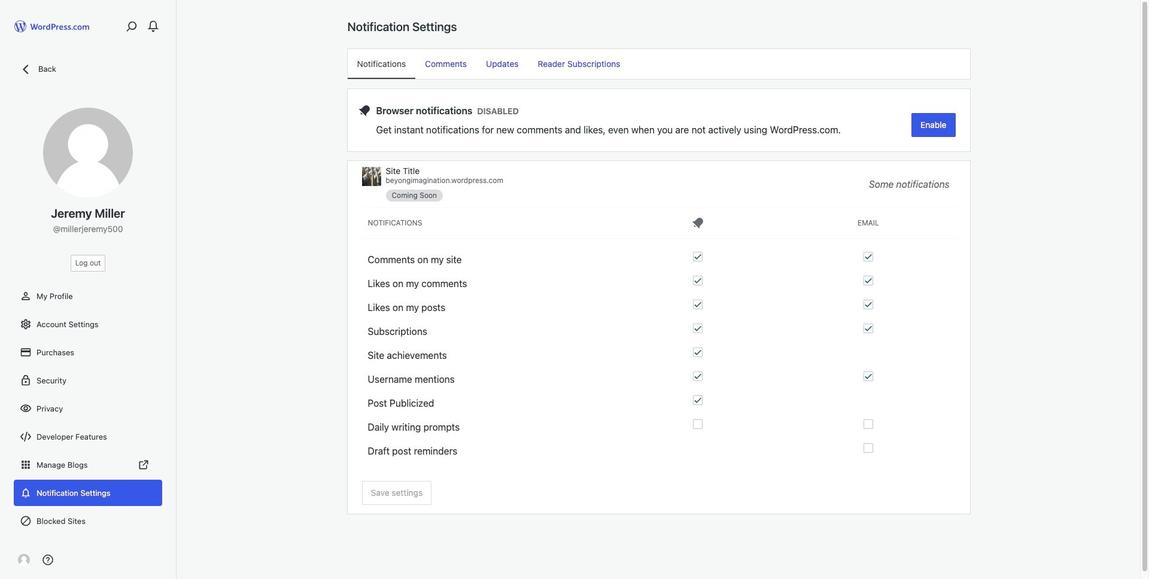 Task type: locate. For each thing, give the bounding box(es) containing it.
None checkbox
[[693, 252, 703, 262], [693, 276, 703, 286], [693, 348, 703, 358], [693, 372, 703, 382], [693, 396, 703, 405], [864, 420, 874, 429], [864, 444, 874, 453], [693, 252, 703, 262], [693, 276, 703, 286], [693, 348, 703, 358], [693, 372, 703, 382], [693, 396, 703, 405], [864, 420, 874, 429], [864, 444, 874, 453]]

lock image
[[20, 375, 32, 387]]

menu
[[348, 49, 971, 79]]

main content
[[348, 19, 971, 514]]

apps image
[[20, 459, 32, 471]]

None checkbox
[[864, 252, 874, 262], [864, 276, 874, 286], [693, 300, 703, 310], [864, 300, 874, 310], [693, 324, 703, 334], [864, 324, 874, 334], [864, 372, 874, 382], [693, 420, 703, 429], [864, 252, 874, 262], [864, 276, 874, 286], [693, 300, 703, 310], [864, 300, 874, 310], [693, 324, 703, 334], [864, 324, 874, 334], [864, 372, 874, 382], [693, 420, 703, 429]]

visibility image
[[20, 403, 32, 415]]



Task type: describe. For each thing, give the bounding box(es) containing it.
person image
[[20, 290, 32, 302]]

jeremy miller image
[[18, 555, 30, 567]]

block image
[[20, 516, 32, 528]]

jeremy miller image
[[43, 108, 133, 198]]

settings image
[[20, 319, 32, 331]]

credit_card image
[[20, 347, 32, 359]]

notifications image
[[20, 488, 32, 500]]



Task type: vqa. For each thing, say whether or not it's contained in the screenshot.
second Task enabled image from the bottom
no



